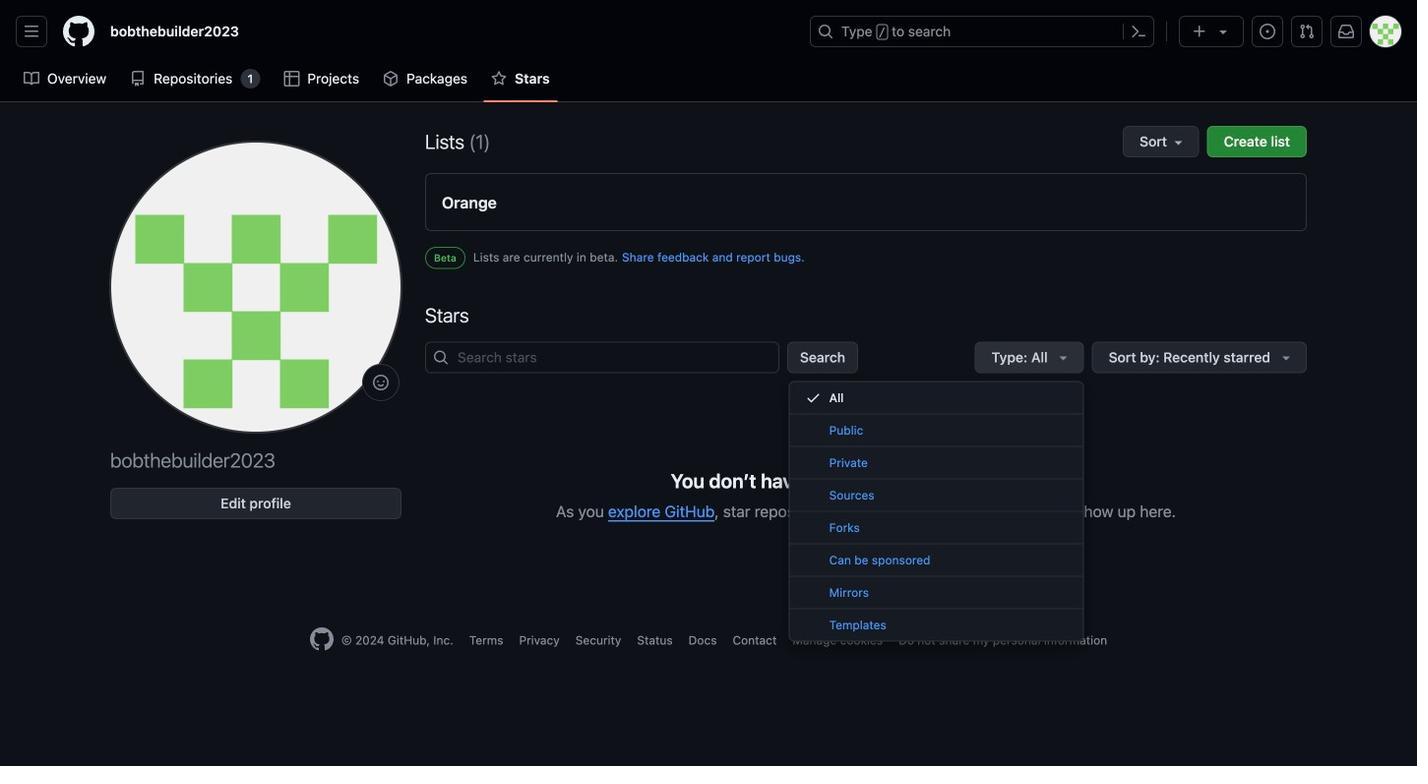 Task type: locate. For each thing, give the bounding box(es) containing it.
0 horizontal spatial star image
[[491, 71, 507, 87]]

table image
[[284, 71, 300, 87]]

triangle down image
[[1056, 350, 1072, 366], [1279, 350, 1295, 366]]

0 horizontal spatial triangle down image
[[1056, 350, 1072, 366]]

change your avatar image
[[110, 142, 402, 433]]

Search stars search field
[[425, 342, 780, 374]]

repo image
[[130, 71, 146, 87]]

1 horizontal spatial triangle down image
[[1279, 350, 1295, 366]]

1 triangle down image from the left
[[1056, 350, 1072, 366]]

smiley image
[[373, 375, 389, 391]]

triangle down image
[[1216, 24, 1232, 39]]

check image
[[806, 390, 822, 406]]

search image
[[433, 350, 449, 366]]

1 horizontal spatial star image
[[855, 433, 878, 456]]

star image
[[491, 71, 507, 87], [855, 433, 878, 456]]

issue opened image
[[1260, 24, 1276, 39]]

plus image
[[1192, 24, 1208, 39]]

feature release label: beta element
[[425, 247, 465, 269]]

command palette image
[[1131, 24, 1147, 39]]



Task type: vqa. For each thing, say whether or not it's contained in the screenshot.
star icon
yes



Task type: describe. For each thing, give the bounding box(es) containing it.
package image
[[383, 71, 399, 87]]

1 vertical spatial star image
[[855, 433, 878, 456]]

2 triangle down image from the left
[[1279, 350, 1295, 366]]

homepage image
[[63, 16, 95, 47]]

git pull request image
[[1299, 24, 1315, 39]]

book image
[[24, 71, 39, 87]]

homepage image
[[310, 628, 334, 652]]

0 vertical spatial star image
[[491, 71, 507, 87]]

notifications image
[[1339, 24, 1355, 39]]



